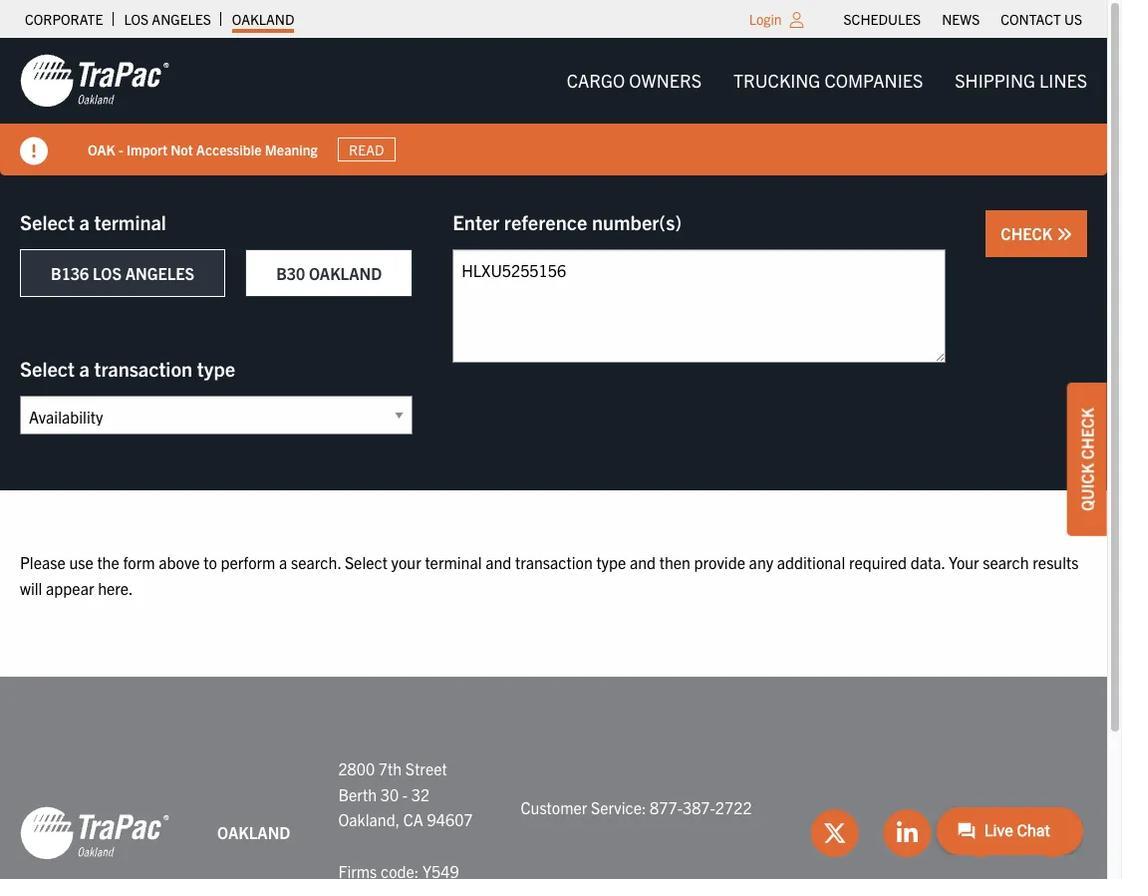 Task type: describe. For each thing, give the bounding box(es) containing it.
0 vertical spatial angeles
[[152, 10, 211, 28]]

will
[[20, 578, 42, 598]]

schedules
[[844, 10, 921, 28]]

terminal inside please use the form above to perform a search. select your terminal and transaction type and then provide any additional required data. your search results will appear here. quick check
[[425, 552, 482, 572]]

shipping
[[955, 69, 1036, 92]]

2722
[[716, 797, 752, 817]]

news link
[[942, 5, 980, 33]]

2 and from the left
[[630, 552, 656, 572]]

not
[[171, 140, 193, 158]]

shipping lines
[[955, 69, 1087, 92]]

los angeles
[[124, 10, 211, 28]]

please use the form above to perform a search. select your terminal and transaction type and then provide any additional required data. your search results will appear here. quick check
[[20, 408, 1097, 598]]

required
[[849, 552, 907, 572]]

enter
[[453, 209, 500, 234]]

contact us link
[[1001, 5, 1082, 33]]

perform
[[221, 552, 275, 572]]

trucking companies
[[734, 69, 923, 92]]

any
[[749, 552, 774, 572]]

check inside please use the form above to perform a search. select your terminal and transaction type and then provide any additional required data. your search results will appear here. quick check
[[1077, 408, 1097, 460]]

oakland inside footer
[[217, 822, 290, 842]]

Enter reference number(s) text field
[[453, 249, 946, 363]]

appear
[[46, 578, 94, 598]]

menu bar containing cargo owners
[[551, 61, 1103, 101]]

a inside please use the form above to perform a search. select your terminal and transaction type and then provide any additional required data. your search results will appear here. quick check
[[279, 552, 287, 572]]

type inside please use the form above to perform a search. select your terminal and transaction type and then provide any additional required data. your search results will appear here. quick check
[[596, 552, 626, 572]]

footer containing 2800 7th street
[[0, 677, 1107, 879]]

1 vertical spatial los
[[93, 263, 122, 283]]

read link
[[337, 137, 396, 162]]

form
[[123, 552, 155, 572]]

results
[[1033, 552, 1079, 572]]

- inside 2800 7th street berth 30 - 32 oakland, ca 94607
[[403, 784, 408, 804]]

lines
[[1040, 69, 1087, 92]]

select for select a transaction type
[[20, 356, 75, 381]]

0 vertical spatial terminal
[[94, 209, 166, 234]]

0 vertical spatial los
[[124, 10, 149, 28]]

trucking companies link
[[718, 61, 939, 101]]

above
[[159, 552, 200, 572]]

select a transaction type
[[20, 356, 235, 381]]

oakland,
[[338, 810, 400, 830]]

quick
[[1077, 463, 1097, 511]]

please
[[20, 552, 66, 572]]

use
[[69, 552, 93, 572]]

data.
[[911, 552, 945, 572]]

a for terminal
[[79, 209, 90, 234]]

light image
[[790, 12, 804, 28]]

check inside check button
[[1001, 223, 1057, 243]]

contact us
[[1001, 10, 1082, 28]]

94607
[[427, 810, 473, 830]]

oakland link
[[232, 5, 294, 33]]

corporate
[[25, 10, 103, 28]]

schedules link
[[844, 5, 921, 33]]

30
[[381, 784, 399, 804]]

us
[[1064, 10, 1082, 28]]

1 oakland image from the top
[[20, 53, 169, 109]]

companies
[[825, 69, 923, 92]]

oak
[[88, 140, 115, 158]]

news
[[942, 10, 980, 28]]



Task type: vqa. For each thing, say whether or not it's contained in the screenshot.
Actual Vessel Start : Final Discharge : related to : 9293806
no



Task type: locate. For each thing, give the bounding box(es) containing it.
transaction inside please use the form above to perform a search. select your terminal and transaction type and then provide any additional required data. your search results will appear here. quick check
[[515, 552, 593, 572]]

reference
[[504, 209, 587, 234]]

cargo
[[567, 69, 625, 92]]

number(s)
[[592, 209, 682, 234]]

enter reference number(s)
[[453, 209, 682, 234]]

los right corporate link
[[124, 10, 149, 28]]

berth
[[338, 784, 377, 804]]

street
[[405, 759, 447, 779]]

search.
[[291, 552, 341, 572]]

0 vertical spatial oakland
[[232, 10, 294, 28]]

a left search. on the left of the page
[[279, 552, 287, 572]]

your
[[391, 552, 421, 572]]

1 vertical spatial transaction
[[515, 552, 593, 572]]

angeles down select a terminal
[[125, 263, 195, 283]]

angeles left oakland link
[[152, 10, 211, 28]]

1 vertical spatial a
[[79, 356, 90, 381]]

select for select a terminal
[[20, 209, 75, 234]]

a for transaction
[[79, 356, 90, 381]]

trucking
[[734, 69, 821, 92]]

login link
[[749, 10, 782, 28]]

oakland image inside footer
[[20, 805, 169, 861]]

1 horizontal spatial terminal
[[425, 552, 482, 572]]

cargo owners link
[[551, 61, 718, 101]]

oak - import not accessible meaning
[[88, 140, 318, 158]]

a down b136
[[79, 356, 90, 381]]

a
[[79, 209, 90, 234], [79, 356, 90, 381], [279, 552, 287, 572]]

1 vertical spatial angeles
[[125, 263, 195, 283]]

type
[[197, 356, 235, 381], [596, 552, 626, 572]]

- right 30
[[403, 784, 408, 804]]

1 vertical spatial select
[[20, 356, 75, 381]]

1 horizontal spatial check
[[1077, 408, 1097, 460]]

1 vertical spatial oakland image
[[20, 805, 169, 861]]

2800 7th street berth 30 - 32 oakland, ca 94607
[[338, 759, 473, 830]]

solid image
[[1057, 226, 1072, 242]]

footer
[[0, 677, 1107, 879]]

angeles
[[152, 10, 211, 28], [125, 263, 195, 283]]

0 vertical spatial transaction
[[94, 356, 193, 381]]

and
[[486, 552, 512, 572], [630, 552, 656, 572]]

shipping lines link
[[939, 61, 1103, 101]]

and left the then
[[630, 552, 656, 572]]

0 vertical spatial -
[[119, 140, 123, 158]]

select a terminal
[[20, 209, 166, 234]]

0 horizontal spatial check
[[1001, 223, 1057, 243]]

quick check link
[[1067, 383, 1107, 536]]

banner containing cargo owners
[[0, 38, 1122, 175]]

1 horizontal spatial transaction
[[515, 552, 593, 572]]

1 vertical spatial type
[[596, 552, 626, 572]]

then
[[660, 552, 691, 572]]

import
[[126, 140, 167, 158]]

select left your
[[345, 552, 388, 572]]

banner
[[0, 38, 1122, 175]]

1 horizontal spatial -
[[403, 784, 408, 804]]

owners
[[629, 69, 702, 92]]

terminal
[[94, 209, 166, 234], [425, 552, 482, 572]]

terminal right your
[[425, 552, 482, 572]]

-
[[119, 140, 123, 158], [403, 784, 408, 804]]

select down b136
[[20, 356, 75, 381]]

accessible
[[196, 140, 262, 158]]

2800
[[338, 759, 375, 779]]

the
[[97, 552, 119, 572]]

2 vertical spatial a
[[279, 552, 287, 572]]

1 vertical spatial menu bar
[[551, 61, 1103, 101]]

- inside 'banner'
[[119, 140, 123, 158]]

solid image
[[20, 138, 48, 165]]

2 vertical spatial oakland
[[217, 822, 290, 842]]

menu bar down light icon
[[551, 61, 1103, 101]]

1 horizontal spatial los
[[124, 10, 149, 28]]

check button
[[986, 210, 1087, 257]]

0 horizontal spatial terminal
[[94, 209, 166, 234]]

0 horizontal spatial and
[[486, 552, 512, 572]]

contact
[[1001, 10, 1061, 28]]

0 vertical spatial oakland image
[[20, 53, 169, 109]]

1 and from the left
[[486, 552, 512, 572]]

387-
[[683, 797, 716, 817]]

2 oakland image from the top
[[20, 805, 169, 861]]

0 horizontal spatial type
[[197, 356, 235, 381]]

transaction
[[94, 356, 193, 381], [515, 552, 593, 572]]

los
[[124, 10, 149, 28], [93, 263, 122, 283]]

oakland
[[232, 10, 294, 28], [309, 263, 382, 283], [217, 822, 290, 842]]

menu bar up shipping
[[833, 5, 1093, 33]]

cargo owners
[[567, 69, 702, 92]]

1 horizontal spatial and
[[630, 552, 656, 572]]

select
[[20, 209, 75, 234], [20, 356, 75, 381], [345, 552, 388, 572]]

0 horizontal spatial -
[[119, 140, 123, 158]]

oakland image
[[20, 53, 169, 109], [20, 805, 169, 861]]

0 vertical spatial a
[[79, 209, 90, 234]]

7th
[[379, 759, 402, 779]]

0 horizontal spatial transaction
[[94, 356, 193, 381]]

32
[[411, 784, 430, 804]]

to
[[204, 552, 217, 572]]

menu bar
[[833, 5, 1093, 33], [551, 61, 1103, 101]]

b30 oakland
[[276, 263, 382, 283]]

service:
[[591, 797, 646, 817]]

0 horizontal spatial los
[[93, 263, 122, 283]]

select inside please use the form above to perform a search. select your terminal and transaction type and then provide any additional required data. your search results will appear here. quick check
[[345, 552, 388, 572]]

and right your
[[486, 552, 512, 572]]

los angeles link
[[124, 5, 211, 33]]

0 vertical spatial type
[[197, 356, 235, 381]]

additional
[[777, 552, 845, 572]]

a up b136
[[79, 209, 90, 234]]

customer service: 877-387-2722
[[521, 797, 752, 817]]

0 vertical spatial check
[[1001, 223, 1057, 243]]

- right oak
[[119, 140, 123, 158]]

check
[[1001, 223, 1057, 243], [1077, 408, 1097, 460]]

2 vertical spatial select
[[345, 552, 388, 572]]

provide
[[694, 552, 745, 572]]

login
[[749, 10, 782, 28]]

1 horizontal spatial type
[[596, 552, 626, 572]]

customer
[[521, 797, 587, 817]]

ca
[[403, 810, 424, 830]]

1 vertical spatial oakland
[[309, 263, 382, 283]]

corporate link
[[25, 5, 103, 33]]

b136
[[51, 263, 89, 283]]

meaning
[[265, 140, 318, 158]]

b30
[[276, 263, 305, 283]]

877-
[[650, 797, 683, 817]]

los right b136
[[93, 263, 122, 283]]

0 vertical spatial menu bar
[[833, 5, 1093, 33]]

select up b136
[[20, 209, 75, 234]]

1 vertical spatial terminal
[[425, 552, 482, 572]]

0 vertical spatial select
[[20, 209, 75, 234]]

1 vertical spatial -
[[403, 784, 408, 804]]

terminal up b136 los angeles
[[94, 209, 166, 234]]

read
[[349, 141, 384, 158]]

menu bar containing schedules
[[833, 5, 1093, 33]]

1 vertical spatial check
[[1077, 408, 1097, 460]]

b136 los angeles
[[51, 263, 195, 283]]

your
[[949, 552, 979, 572]]

search
[[983, 552, 1029, 572]]

here.
[[98, 578, 133, 598]]



